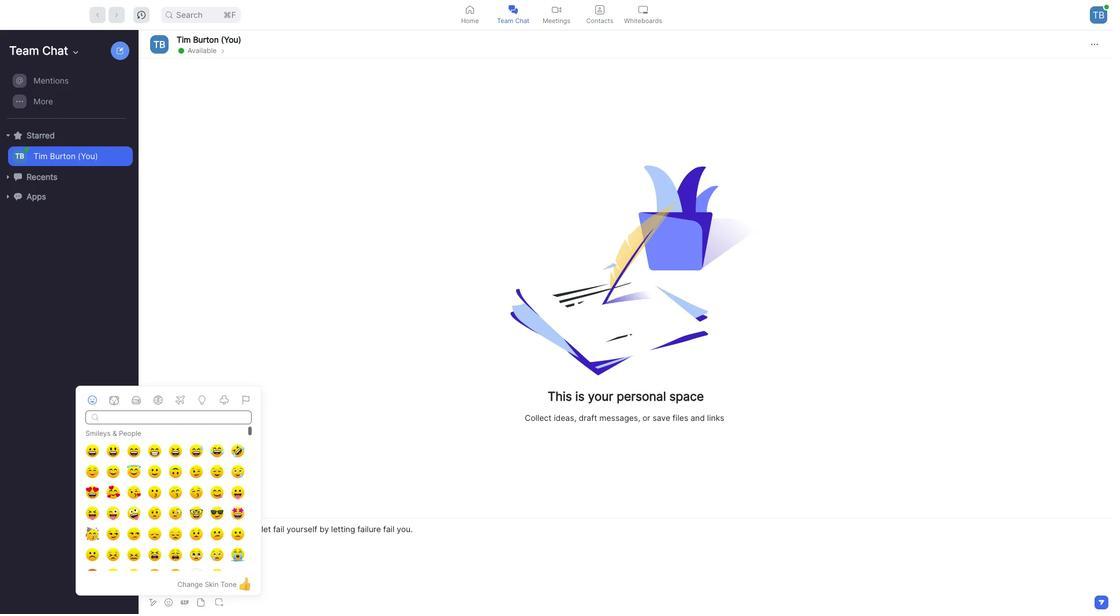 Task type: vqa. For each thing, say whether or not it's contained in the screenshot.
the bottommost Online image
yes



Task type: describe. For each thing, give the bounding box(es) containing it.
crying face image
[[210, 549, 224, 562]]

pouting face image
[[148, 569, 162, 583]]

failure
[[358, 525, 381, 535]]

change skin tone default skin tone image
[[238, 578, 252, 592]]

smileys & people image
[[85, 394, 99, 408]]

tab list containing home
[[448, 0, 665, 29]]

grinning squinting face image
[[169, 445, 182, 458]]

tree containing mentions
[[0, 69, 136, 218]]

slightly frowning face image
[[231, 528, 245, 542]]

1 fail from the left
[[273, 525, 284, 535]]

starred
[[27, 130, 55, 140]]

tim burton's avatar element inside tree
[[13, 150, 27, 163]]

grinning face image
[[85, 445, 99, 458]]

profile contact image
[[595, 5, 605, 14]]

grinning face with sweat image
[[189, 445, 203, 458]]

starred tree item
[[5, 126, 133, 146]]

file image
[[197, 599, 205, 607]]

face with tongue image
[[231, 486, 245, 500]]

1 chevron right small image from the top
[[220, 46, 227, 55]]

tim burton (you) inside tree
[[33, 151, 98, 161]]

face blowing a kiss image
[[127, 486, 141, 500]]

home
[[461, 16, 479, 25]]

disappointed face image
[[148, 528, 162, 542]]

triangle right image for starred
[[5, 132, 12, 139]]

triangle right image
[[5, 132, 12, 139]]

grinning face with smiling eyes image
[[127, 445, 141, 458]]

weary face image
[[169, 549, 182, 562]]

links
[[707, 413, 724, 423]]

whiteboard small image
[[639, 5, 648, 14]]

home small image
[[465, 5, 475, 14]]

message for the group: don't let fail yourself by letting failure fail you.
[[148, 525, 413, 535]]

chat image
[[14, 173, 22, 181]]

mentions
[[33, 76, 69, 85]]

whiteboards button
[[622, 0, 665, 29]]

rolling on the floor laughing image
[[231, 445, 245, 458]]

smiling face with heart-eyes image
[[85, 486, 99, 500]]

beaming face with smiling eyes image
[[148, 445, 162, 458]]

slightly smiling face image
[[148, 465, 162, 479]]

triangle right image for recents
[[5, 174, 12, 181]]

home button
[[448, 0, 492, 29]]

worried face image
[[189, 528, 203, 542]]

smiling face image
[[85, 465, 99, 479]]

send image
[[1098, 600, 1106, 606]]

smileys & people, emoji list list
[[82, 427, 252, 615]]

squinting face with tongue image
[[85, 507, 99, 521]]

nerd face image
[[189, 507, 203, 521]]

let
[[261, 525, 271, 535]]

this
[[548, 389, 572, 404]]

file image
[[197, 599, 205, 607]]

1 horizontal spatial tim
[[177, 34, 191, 44]]

light image
[[91, 413, 100, 423]]

winking face with tongue image
[[106, 507, 120, 521]]

pensive face image
[[169, 528, 182, 542]]

smiling face with halo image
[[127, 465, 141, 479]]

0 vertical spatial tb
[[1093, 9, 1105, 20]]

whiteboard small image
[[639, 5, 648, 14]]

0 horizontal spatial tim
[[33, 151, 48, 161]]

skin
[[205, 581, 219, 590]]

more
[[33, 96, 53, 106]]

home small image
[[465, 5, 475, 14]]

travel & places image
[[173, 394, 187, 408]]

team chat image
[[509, 5, 518, 14]]

change skin tone
[[177, 581, 237, 590]]

winking face image
[[189, 465, 203, 479]]

meetings
[[543, 16, 570, 25]]

format image
[[148, 599, 157, 608]]

messages,
[[599, 413, 640, 423]]

confused face image
[[210, 528, 224, 542]]

contacts button
[[578, 0, 622, 29]]

group:
[[212, 525, 237, 535]]

angry face image
[[127, 569, 141, 583]]

files
[[673, 413, 688, 423]]

pleading face image
[[189, 549, 203, 562]]

smiling face with hearts image
[[106, 486, 120, 500]]

persevering face image
[[106, 549, 120, 562]]

or
[[643, 413, 650, 423]]

personal
[[617, 389, 666, 404]]

face savoring food image
[[210, 486, 224, 500]]

you.
[[397, 525, 413, 535]]

team chat inside button
[[497, 16, 530, 25]]

smiling face with sunglasses image
[[210, 507, 224, 521]]

recents
[[27, 172, 57, 182]]

exploding head image
[[189, 569, 203, 583]]

objects image
[[195, 394, 209, 408]]

collect ideas, draft messages, or save files and links
[[525, 413, 724, 423]]



Task type: locate. For each thing, give the bounding box(es) containing it.
tim
[[177, 34, 191, 44], [33, 151, 48, 161]]

1 vertical spatial (you)
[[78, 151, 98, 161]]

video on image
[[552, 5, 561, 14], [552, 5, 561, 14]]

(you)
[[221, 34, 241, 44], [78, 151, 98, 161]]

burton
[[193, 34, 219, 44], [50, 151, 76, 161]]

flags image
[[239, 394, 253, 408]]

0 vertical spatial tim burton's avatar element
[[150, 35, 169, 53]]

1 vertical spatial burton
[[50, 151, 76, 161]]

save
[[653, 413, 670, 423]]

smiling face with smiling eyes image
[[106, 465, 120, 479]]

whiteboards
[[624, 16, 662, 25]]

0 horizontal spatial chat
[[42, 44, 68, 58]]

1 horizontal spatial team chat
[[497, 16, 530, 25]]

history image
[[137, 11, 145, 19], [137, 11, 145, 19]]

ellipses horizontal image
[[1091, 41, 1098, 48], [1091, 41, 1098, 48]]

loudly crying face image
[[231, 549, 245, 562]]

2 fail from the left
[[383, 525, 394, 535]]

1 horizontal spatial team
[[497, 16, 513, 25]]

for
[[185, 525, 195, 535]]

0 vertical spatial tim burton (you)
[[177, 34, 241, 44]]

2 vertical spatial tb
[[15, 152, 24, 161]]

tim burton (you) up available
[[177, 34, 241, 44]]

0 horizontal spatial team
[[9, 44, 39, 58]]

1 vertical spatial tim
[[33, 151, 48, 161]]

triangle right image
[[5, 132, 12, 139], [5, 174, 12, 181], [5, 174, 12, 181], [5, 193, 12, 200], [5, 193, 12, 200]]

0 vertical spatial burton
[[193, 34, 219, 44]]

1 vertical spatial tb
[[153, 38, 165, 50]]

star struck image
[[231, 507, 245, 521]]

the
[[197, 525, 210, 535]]

symbols image
[[217, 394, 231, 408]]

burton up available
[[193, 34, 219, 44]]

tim burton's avatar element left available
[[150, 35, 169, 53]]

tim burton (you)
[[177, 34, 241, 44], [33, 151, 98, 161]]

star image
[[14, 132, 22, 140], [14, 132, 22, 140]]

burton down "starred" tree item at the left top of page
[[50, 151, 76, 161]]

1 vertical spatial tim burton (you)
[[33, 151, 98, 161]]

tab list
[[448, 0, 665, 29]]

this is your personal space
[[548, 389, 704, 404]]

0 horizontal spatial (you)
[[78, 151, 98, 161]]

emoji image
[[165, 599, 173, 607]]

1 horizontal spatial tb
[[153, 38, 165, 50]]

magnifier image
[[166, 11, 173, 18], [166, 11, 173, 18]]

chat down team chat image
[[515, 16, 530, 25]]

animals & nature image
[[107, 394, 121, 408]]

face in clouds image
[[231, 569, 245, 583]]

format image
[[148, 599, 157, 608]]

don't
[[239, 525, 259, 535]]

face with monocle image
[[169, 507, 182, 521]]

team up mentions
[[9, 44, 39, 58]]

profile contact image
[[595, 5, 605, 14]]

grinning face with big eyes image
[[106, 445, 120, 458]]

chat up mentions
[[42, 44, 68, 58]]

fail
[[273, 525, 284, 535], [383, 525, 394, 535]]

contacts
[[586, 16, 613, 25]]

chat inside team chat button
[[515, 16, 530, 25]]

2 chevron right small image from the top
[[220, 48, 227, 55]]

people
[[119, 430, 141, 438], [119, 430, 141, 438]]

apps tree item
[[5, 187, 133, 207]]

search text field
[[102, 411, 243, 426]]

letting
[[331, 525, 355, 535]]

⌘f
[[223, 10, 236, 19]]

unamused face image
[[127, 528, 141, 542]]

face with symbols on mouth image
[[169, 569, 182, 583]]

meetings button
[[535, 0, 578, 29]]

kissing face with smiling eyes image
[[169, 486, 182, 500]]

team inside button
[[497, 16, 513, 25]]

team chat button
[[492, 0, 535, 29]]

by
[[320, 525, 329, 535]]

smileys
[[85, 430, 111, 438], [85, 430, 111, 438]]

message
[[148, 525, 182, 535]]

1 vertical spatial tim burton's avatar element
[[13, 150, 27, 163]]

tim down starred
[[33, 151, 48, 161]]

change
[[177, 581, 203, 590]]

your
[[588, 389, 613, 404]]

2 horizontal spatial tb
[[1093, 9, 1105, 20]]

face with tears of joy image
[[210, 445, 224, 458]]

ideas,
[[554, 413, 577, 423]]

0 horizontal spatial tb
[[15, 152, 24, 161]]

kissing face image
[[148, 486, 162, 500]]

draft
[[579, 413, 597, 423]]

available
[[188, 46, 217, 55]]

tim burton's avatar element
[[150, 35, 169, 53], [13, 150, 27, 163]]

tired face image
[[148, 549, 162, 562]]

gif image
[[181, 599, 189, 607], [181, 599, 189, 607]]

and
[[691, 413, 705, 423]]

emoji image
[[165, 599, 173, 607]]

team chat image
[[509, 5, 518, 14]]

kissing face with closed eyes image
[[189, 486, 203, 500]]

team chat
[[497, 16, 530, 25], [9, 44, 68, 58]]

1 horizontal spatial (you)
[[221, 34, 241, 44]]

confounded face image
[[127, 549, 141, 562]]

triangle right image for apps
[[5, 193, 12, 200]]

1 vertical spatial team
[[9, 44, 39, 58]]

smileys & people
[[85, 430, 141, 438], [85, 430, 141, 438]]

screenshot image
[[215, 599, 223, 607], [215, 599, 223, 607]]

0 horizontal spatial tim burton (you)
[[33, 151, 98, 161]]

team chat down team chat image
[[497, 16, 530, 25]]

fail left you.
[[383, 525, 394, 535]]

1 vertical spatial team chat
[[9, 44, 68, 58]]

0 vertical spatial tim
[[177, 34, 191, 44]]

face exhaling image
[[106, 569, 120, 583]]

relieved face image
[[210, 465, 224, 479]]

search
[[176, 10, 203, 19]]

tim burton (you) down "starred" tree item at the left top of page
[[33, 151, 98, 161]]

chat
[[515, 16, 530, 25], [42, 44, 68, 58]]

new image
[[117, 47, 124, 54], [117, 47, 124, 54]]

group
[[0, 70, 133, 119]]

chat image
[[14, 173, 22, 181]]

space
[[670, 389, 704, 404]]

face with steam from nose image
[[85, 569, 99, 583]]

tone
[[221, 581, 237, 590]]

team chat up mentions
[[9, 44, 68, 58]]

tb
[[1093, 9, 1105, 20], [153, 38, 165, 50], [15, 152, 24, 161]]

tree
[[0, 69, 136, 218]]

fail right let
[[273, 525, 284, 535]]

team down team chat image
[[497, 16, 513, 25]]

0 vertical spatial (you)
[[221, 34, 241, 44]]

group containing mentions
[[0, 70, 133, 119]]

mentions button
[[8, 71, 133, 91]]

activity image
[[151, 394, 165, 408]]

chatbot image
[[14, 193, 22, 201], [14, 193, 22, 201]]

1 horizontal spatial burton
[[193, 34, 219, 44]]

smirking face image
[[106, 528, 120, 542]]

1 horizontal spatial fail
[[383, 525, 394, 535]]

upside-down face image
[[169, 465, 182, 479]]

0 horizontal spatial fail
[[273, 525, 284, 535]]

1 vertical spatial chat
[[42, 44, 68, 58]]

0 horizontal spatial tim burton's avatar element
[[13, 150, 27, 163]]

flushed face image
[[210, 569, 224, 583]]

send image
[[1098, 600, 1106, 606]]

(you) down ⌘f
[[221, 34, 241, 44]]

zany face image
[[127, 507, 141, 521]]

0 vertical spatial chat
[[515, 16, 530, 25]]

tim burton's avatar element up chat icon at the left
[[13, 150, 27, 163]]

&
[[113, 430, 117, 438], [113, 430, 117, 438]]

0 horizontal spatial burton
[[50, 151, 76, 161]]

(you) down "starred" tree item at the left top of page
[[78, 151, 98, 161]]

collect
[[525, 413, 552, 423]]

food & drink image
[[129, 394, 143, 408]]

0 vertical spatial team
[[497, 16, 513, 25]]

1 horizontal spatial tim burton's avatar element
[[150, 35, 169, 53]]

chevron down small image
[[71, 48, 80, 57], [71, 48, 80, 57]]

0 horizontal spatial team chat
[[9, 44, 68, 58]]

apps
[[27, 192, 46, 202]]

team
[[497, 16, 513, 25], [9, 44, 39, 58]]

partying face image
[[85, 528, 99, 542]]

more button
[[8, 92, 133, 111]]

is
[[575, 389, 585, 404]]

yourself
[[287, 525, 317, 535]]

smiling face with tear image
[[231, 465, 245, 479]]

chevron right small image
[[220, 46, 227, 55], [220, 48, 227, 55]]

recents tree item
[[5, 167, 133, 187]]

tim up available
[[177, 34, 191, 44]]

online image
[[1104, 4, 1109, 9], [178, 48, 184, 53], [178, 48, 184, 53], [24, 147, 29, 152], [24, 147, 29, 152]]

face with raised eyebrow image
[[148, 507, 162, 521]]

1 horizontal spatial tim burton (you)
[[177, 34, 241, 44]]

0 vertical spatial team chat
[[497, 16, 530, 25]]

online image
[[1104, 4, 1109, 9]]

1 horizontal spatial chat
[[515, 16, 530, 25]]

frowning face image
[[85, 549, 99, 562]]



